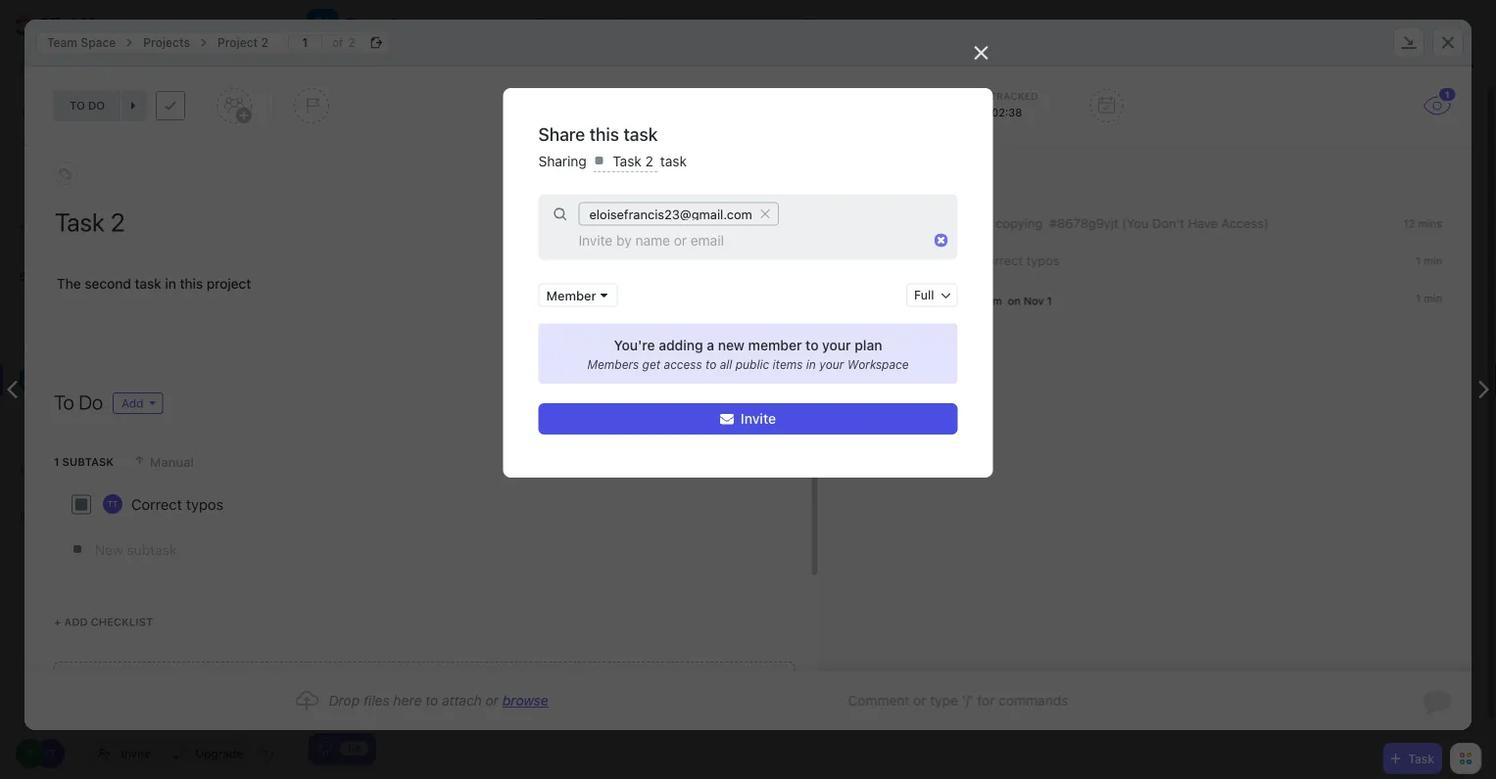 Task type: describe. For each thing, give the bounding box(es) containing it.
to do
[[54, 391, 103, 414]]

gantt
[[741, 16, 777, 32]]

access)
[[1221, 216, 1269, 231]]

2m on nov 1
[[986, 295, 1052, 308]]

list
[[486, 16, 509, 32]]

projects link up correct typos
[[71, 396, 277, 427]]

in inside task body element
[[165, 276, 176, 292]]

search for search tasks...
[[328, 60, 367, 73]]

⌘k
[[253, 63, 272, 76]]

tracked
[[990, 90, 1038, 101]]

min for 2m
[[1424, 292, 1442, 305]]

0 vertical spatial invite
[[741, 411, 776, 427]]

attach
[[442, 693, 482, 709]]

task 2
[[609, 153, 657, 170]]

members
[[587, 358, 639, 372]]

task details element
[[24, 67, 1472, 146]]

1 horizontal spatial correct
[[978, 253, 1023, 268]]

docs
[[20, 511, 53, 524]]

don't
[[1152, 216, 1184, 231]]

1 subtask
[[54, 456, 114, 469]]

copying
[[996, 216, 1042, 231]]

1 min for created subtask:
[[1416, 255, 1442, 268]]

+ add checklist
[[54, 616, 153, 629]]

full
[[914, 289, 934, 302]]

project
[[207, 276, 251, 292]]

of 2
[[332, 36, 355, 49]]

3
[[424, 646, 432, 662]]

upgrade
[[195, 748, 243, 761]]

12 mins
[[1403, 218, 1442, 230]]

subtask
[[62, 456, 114, 469]]

minimize task image
[[1401, 36, 1417, 49]]

automations button
[[1284, 10, 1375, 39]]

project 2 link
[[208, 31, 278, 54]]

drop files here to attach or browse
[[329, 693, 548, 709]]

task 3 link
[[387, 637, 902, 671]]

Edit task name text field
[[55, 206, 790, 239]]

do
[[79, 391, 103, 414]]

browse link
[[503, 693, 548, 709]]

clear search image
[[934, 234, 948, 247]]

have
[[1188, 216, 1218, 231]]

created this task by copying #8678g9yjt (you don't have access)
[[875, 216, 1269, 231]]

0 vertical spatial new task
[[449, 122, 505, 134]]

user friends image
[[22, 374, 37, 386]]

project 2
[[217, 36, 268, 49]]

on
[[1008, 295, 1021, 308]]

tracked
[[879, 293, 923, 308]]

automations
[[1294, 18, 1365, 31]]

2 for of 2
[[348, 36, 355, 49]]

Set task position in this List number field
[[288, 35, 322, 50]]

2m
[[986, 295, 1002, 308]]

upgrade link
[[165, 741, 251, 768]]

member button
[[538, 284, 618, 307]]

2 created from the top
[[875, 253, 921, 268]]

task body element
[[24, 146, 819, 694]]

files
[[364, 693, 390, 709]]

0 horizontal spatial correct typos link
[[131, 494, 224, 516]]

1 min for 2m
[[1416, 292, 1442, 305]]

projects link up subtask in the bottom left of the page
[[2, 396, 277, 427]]

onboarding checklist button image
[[316, 742, 332, 757]]

show more
[[49, 166, 115, 181]]

12
[[1403, 218, 1415, 230]]

#8678g9yjt
[[1049, 216, 1118, 231]]

0 vertical spatial your
[[822, 337, 851, 353]]

1 inside task body element
[[54, 456, 59, 469]]

new
[[718, 337, 745, 353]]

1 horizontal spatial to
[[705, 358, 717, 372]]

you created subtask: correct typos
[[850, 253, 1060, 268]]

plan
[[855, 337, 882, 353]]

space for team space button
[[390, 15, 436, 34]]

add
[[64, 616, 88, 629]]

calendar
[[638, 16, 696, 32]]

this for share
[[590, 123, 619, 145]]

checklist
[[91, 616, 153, 629]]

team space for team space link
[[47, 36, 116, 49]]

nov
[[1024, 295, 1044, 308]]

0 vertical spatial correct typos link
[[978, 253, 1060, 268]]

gantt link
[[741, 0, 785, 49]]

items
[[773, 358, 803, 372]]

2 vertical spatial task
[[1408, 753, 1434, 766]]

task 3
[[392, 646, 432, 662]]

search tasks...
[[328, 60, 410, 73]]

mins
[[1418, 218, 1442, 230]]

team space button
[[338, 3, 436, 46]]

1 vertical spatial new task
[[447, 473, 503, 486]]

time
[[927, 293, 953, 308]]

by
[[978, 216, 992, 231]]

min for created subtask:
[[1424, 255, 1442, 268]]

1 vertical spatial your
[[819, 358, 844, 372]]

here
[[393, 693, 422, 709]]

project
[[217, 36, 258, 49]]

show closed
[[1366, 108, 1446, 121]]

drop
[[329, 693, 360, 709]]



Task type: vqa. For each thing, say whether or not it's contained in the screenshot.
jeremy
no



Task type: locate. For each thing, give the bounding box(es) containing it.
1 vertical spatial in
[[806, 358, 816, 372]]

task for task 3
[[392, 646, 420, 662]]

team for team space link
[[47, 36, 77, 49]]

table
[[822, 16, 857, 32]]

full button
[[906, 284, 958, 307]]

member
[[546, 288, 596, 303]]

team up home
[[47, 36, 77, 49]]

New subtask text field
[[95, 532, 789, 567]]

Search tasks... text field
[[328, 53, 491, 80]]

you're adding a new member to your plan members get access to all public items in your workspace
[[587, 337, 909, 372]]

your right items
[[819, 358, 844, 372]]

typos inside task body element
[[186, 496, 224, 513]]

correct inside correct typos link
[[131, 496, 182, 513]]

0 horizontal spatial invite
[[121, 748, 151, 761]]

invite
[[741, 411, 776, 427], [121, 748, 151, 761]]

2 horizontal spatial 2
[[645, 153, 654, 170]]

favorites
[[20, 222, 84, 235]]

1 horizontal spatial search
[[328, 60, 367, 73]]

the
[[57, 276, 81, 292]]

closed
[[1403, 108, 1446, 121]]

(you
[[1122, 216, 1149, 231]]

2
[[261, 36, 268, 49], [348, 36, 355, 49], [645, 153, 654, 170]]

0 vertical spatial team
[[346, 15, 386, 34]]

0 vertical spatial share
[[1439, 18, 1471, 31]]

2 horizontal spatial to
[[806, 337, 819, 353]]

show for show more
[[49, 166, 81, 181]]

get
[[642, 358, 661, 372]]

projects inside task locations element
[[143, 36, 190, 49]]

share up sharing
[[538, 123, 585, 145]]

2 vertical spatial this
[[180, 276, 203, 292]]

share for share this task
[[538, 123, 585, 145]]

0 vertical spatial task
[[613, 153, 642, 170]]

in right items
[[806, 358, 816, 372]]

space inside team space button
[[390, 15, 436, 34]]

1 horizontal spatial show
[[1366, 108, 1400, 121]]

in inside "you're adding a new member to your plan members get access to all public items in your workspace"
[[806, 358, 816, 372]]

space for team space link
[[81, 36, 116, 49]]

invite inside sidebar "navigation"
[[121, 748, 151, 761]]

search for search
[[38, 63, 77, 76]]

2 vertical spatial to
[[425, 693, 438, 709]]

1 min
[[1416, 255, 1442, 268], [1416, 292, 1442, 305]]

this
[[590, 123, 619, 145], [924, 216, 946, 231], [180, 276, 203, 292]]

mine link
[[761, 393, 790, 426]]

0 vertical spatial created
[[875, 216, 921, 231]]

1 vertical spatial to
[[705, 358, 717, 372]]

0 vertical spatial new
[[449, 122, 474, 134]]

0 horizontal spatial projects
[[71, 404, 119, 419]]

space up home
[[81, 36, 116, 49]]

projects
[[143, 36, 190, 49], [71, 404, 119, 419]]

new for new task button to the bottom
[[447, 473, 472, 486]]

0 vertical spatial show
[[1366, 108, 1400, 121]]

tasks...
[[370, 60, 410, 73]]

correct typos link
[[978, 253, 1060, 268], [131, 494, 224, 516]]

1 vertical spatial team
[[47, 36, 77, 49]]

1 created from the top
[[875, 216, 921, 231]]

new up new subtask text field
[[447, 473, 472, 486]]

share inside button
[[1439, 18, 1471, 31]]

a
[[707, 337, 714, 353]]

2 up the ⌘k
[[261, 36, 268, 49]]

your
[[822, 337, 851, 353], [819, 358, 844, 372]]

1 vertical spatial space
[[81, 36, 116, 49]]

all
[[720, 358, 732, 372]]

member
[[748, 337, 802, 353]]

1 vertical spatial correct typos link
[[131, 494, 224, 516]]

new task up new subtask text field
[[447, 473, 503, 486]]

task for task 2
[[613, 153, 642, 170]]

0 horizontal spatial team space
[[47, 36, 116, 49]]

0 vertical spatial projects
[[143, 36, 190, 49]]

1 vertical spatial 1 min
[[1416, 292, 1442, 305]]

show
[[1366, 108, 1400, 121], [49, 166, 81, 181]]

share this task
[[538, 123, 658, 145]]

share for share
[[1439, 18, 1471, 31]]

your left plan
[[822, 337, 851, 353]]

1 horizontal spatial in
[[806, 358, 816, 372]]

invite down public
[[741, 411, 776, 427]]

show inside sidebar "navigation"
[[49, 166, 81, 181]]

created up you created subtask: correct typos
[[875, 216, 921, 231]]

2 for project 2
[[261, 36, 268, 49]]

projects inside sidebar "navigation"
[[71, 404, 119, 419]]

space
[[390, 15, 436, 34], [81, 36, 116, 49]]

1 min from the top
[[1424, 255, 1442, 268]]

correct typos
[[131, 496, 224, 513]]

0 vertical spatial min
[[1424, 255, 1442, 268]]

1 horizontal spatial team space
[[346, 15, 436, 34]]

or
[[486, 693, 499, 709]]

to inside dialog
[[425, 693, 438, 709]]

0 horizontal spatial to
[[425, 693, 438, 709]]

this inside task body element
[[180, 276, 203, 292]]

created right you
[[875, 253, 921, 268]]

show inside button
[[1366, 108, 1400, 121]]

0 horizontal spatial space
[[81, 36, 116, 49]]

this left project
[[180, 276, 203, 292]]

to do dialog
[[24, 19, 1472, 731]]

to left all
[[705, 358, 717, 372]]

0 horizontal spatial show
[[49, 166, 81, 181]]

home
[[49, 103, 84, 118]]

share button
[[1414, 9, 1479, 40]]

time
[[962, 90, 987, 101]]

0 vertical spatial space
[[390, 15, 436, 34]]

1 horizontal spatial 2
[[348, 36, 355, 49]]

0 horizontal spatial task
[[392, 646, 420, 662]]

sidebar navigation
[[0, 0, 295, 780]]

this for created
[[924, 216, 946, 231]]

you
[[850, 253, 872, 268]]

workspace
[[847, 358, 909, 372]]

space up search tasks... 'text box'
[[390, 15, 436, 34]]

2 up eloisefrancis23@gmail.com
[[645, 153, 654, 170]]

share up closed
[[1439, 18, 1471, 31]]

to right the member
[[806, 337, 819, 353]]

show left more
[[49, 166, 81, 181]]

0 horizontal spatial search
[[38, 63, 77, 76]]

to right here
[[425, 693, 438, 709]]

task locations element
[[24, 19, 1472, 67]]

new task down search tasks... 'text box'
[[449, 122, 505, 134]]

this up the task 2
[[590, 123, 619, 145]]

0 horizontal spatial 2
[[261, 36, 268, 49]]

0 vertical spatial this
[[590, 123, 619, 145]]

public
[[736, 358, 769, 372]]

new for the top new task button
[[449, 122, 474, 134]]

projects link
[[133, 31, 200, 54], [2, 396, 277, 427], [71, 396, 277, 427]]

1 vertical spatial new task button
[[429, 470, 511, 489]]

1
[[1416, 255, 1421, 268], [1416, 292, 1421, 305], [1047, 295, 1052, 308], [54, 456, 59, 469]]

1 vertical spatial this
[[924, 216, 946, 231]]

1 vertical spatial created
[[875, 253, 921, 268]]

1 horizontal spatial space
[[390, 15, 436, 34]]

this up clear search "icon"
[[924, 216, 946, 231]]

invite left upgrade link
[[121, 748, 151, 761]]

eloisefrancis23@gmail.com
[[589, 207, 752, 222]]

access
[[664, 358, 702, 372]]

new task button down search tasks... 'text box'
[[432, 118, 513, 138]]

projects up home link
[[143, 36, 190, 49]]

0 vertical spatial team space
[[346, 15, 436, 34]]

team inside task locations element
[[47, 36, 77, 49]]

team
[[346, 15, 386, 34], [47, 36, 77, 49]]

new task button up new subtask text field
[[429, 470, 511, 489]]

calendar link
[[638, 0, 704, 49]]

1 horizontal spatial task
[[613, 153, 642, 170]]

team space up 'tasks...'
[[346, 15, 436, 34]]

task
[[613, 153, 642, 170], [392, 646, 420, 662], [1408, 753, 1434, 766]]

1 vertical spatial task
[[392, 646, 420, 662]]

0 vertical spatial correct
[[978, 253, 1023, 268]]

new
[[449, 122, 474, 134], [447, 473, 472, 486]]

projects up subtask in the bottom left of the page
[[71, 404, 119, 419]]

time tracked
[[962, 90, 1038, 101]]

1 vertical spatial min
[[1424, 292, 1442, 305]]

show left closed
[[1366, 108, 1400, 121]]

1/4
[[347, 743, 362, 754]]

created
[[875, 216, 921, 231], [875, 253, 921, 268]]

team inside button
[[346, 15, 386, 34]]

Invite by name or email text field
[[549, 226, 926, 255]]

team space link
[[37, 31, 126, 54]]

2 horizontal spatial this
[[924, 216, 946, 231]]

+
[[54, 616, 61, 629]]

dashboards
[[20, 463, 101, 476]]

task
[[478, 122, 505, 134], [624, 123, 658, 145], [660, 153, 687, 170], [949, 216, 974, 231], [135, 276, 161, 292], [475, 473, 503, 486]]

1 vertical spatial projects
[[71, 404, 119, 419]]

1 vertical spatial team space
[[47, 36, 116, 49]]

0 horizontal spatial typos
[[186, 496, 224, 513]]

1 1 min from the top
[[1416, 255, 1442, 268]]

2 for task 2
[[645, 153, 654, 170]]

second
[[85, 276, 131, 292]]

1 horizontal spatial share
[[1439, 18, 1471, 31]]

new down search tasks... 'text box'
[[449, 122, 474, 134]]

1 horizontal spatial typos
[[1026, 253, 1060, 268]]

0 horizontal spatial this
[[180, 276, 203, 292]]

0 horizontal spatial in
[[165, 276, 176, 292]]

1 horizontal spatial correct typos link
[[978, 253, 1060, 268]]

task inside task 3 link
[[392, 646, 420, 662]]

2 1 min from the top
[[1416, 292, 1442, 305]]

to
[[806, 337, 819, 353], [705, 358, 717, 372], [425, 693, 438, 709]]

to
[[54, 391, 74, 414]]

1 vertical spatial correct
[[131, 496, 182, 513]]

browse
[[503, 693, 548, 709]]

you're
[[614, 337, 655, 353]]

1 horizontal spatial this
[[590, 123, 619, 145]]

0 vertical spatial new task button
[[432, 118, 513, 138]]

subtask:
[[924, 253, 974, 268]]

more
[[85, 166, 115, 181]]

tracked time
[[879, 293, 956, 308]]

1 vertical spatial show
[[49, 166, 81, 181]]

search down team space link
[[38, 63, 77, 76]]

board link
[[554, 0, 601, 49]]

2 min from the top
[[1424, 292, 1442, 305]]

search inside sidebar "navigation"
[[38, 63, 77, 76]]

search down of 2
[[328, 60, 367, 73]]

onboarding checklist button element
[[316, 742, 332, 757]]

team space up home
[[47, 36, 116, 49]]

space inside team space link
[[81, 36, 116, 49]]

1 vertical spatial invite
[[121, 748, 151, 761]]

0 horizontal spatial share
[[538, 123, 585, 145]]

team up of 2
[[346, 15, 386, 34]]

team space inside team space button
[[346, 15, 436, 34]]

favorites button
[[0, 205, 295, 252]]

sharing
[[538, 153, 590, 170]]

1 vertical spatial new
[[447, 473, 472, 486]]

the second task in this project
[[57, 276, 251, 292]]

show for show closed
[[1366, 108, 1400, 121]]

in
[[165, 276, 176, 292], [806, 358, 816, 372]]

1 horizontal spatial invite
[[741, 411, 776, 427]]

list link
[[486, 0, 517, 49]]

show closed button
[[1347, 105, 1451, 124]]

table link
[[822, 0, 865, 49]]

1 vertical spatial typos
[[186, 496, 224, 513]]

team space for team space button
[[346, 15, 436, 34]]

1 horizontal spatial projects
[[143, 36, 190, 49]]

1 horizontal spatial team
[[346, 15, 386, 34]]

typos
[[1026, 253, 1060, 268], [186, 496, 224, 513]]

team for team space button
[[346, 15, 386, 34]]

0 vertical spatial in
[[165, 276, 176, 292]]

team space inside team space link
[[47, 36, 116, 49]]

0 horizontal spatial team
[[47, 36, 77, 49]]

1 vertical spatial share
[[538, 123, 585, 145]]

projects link up home link
[[133, 31, 200, 54]]

2 horizontal spatial task
[[1408, 753, 1434, 766]]

0 vertical spatial typos
[[1026, 253, 1060, 268]]

team space
[[346, 15, 436, 34], [47, 36, 116, 49]]

new task
[[449, 122, 505, 134], [447, 473, 503, 486]]

0 horizontal spatial correct
[[131, 496, 182, 513]]

0 vertical spatial to
[[806, 337, 819, 353]]

in left project
[[165, 276, 176, 292]]

of
[[332, 36, 343, 49]]

0 vertical spatial 1 min
[[1416, 255, 1442, 268]]

2 right of
[[348, 36, 355, 49]]

adding
[[659, 337, 703, 353]]



